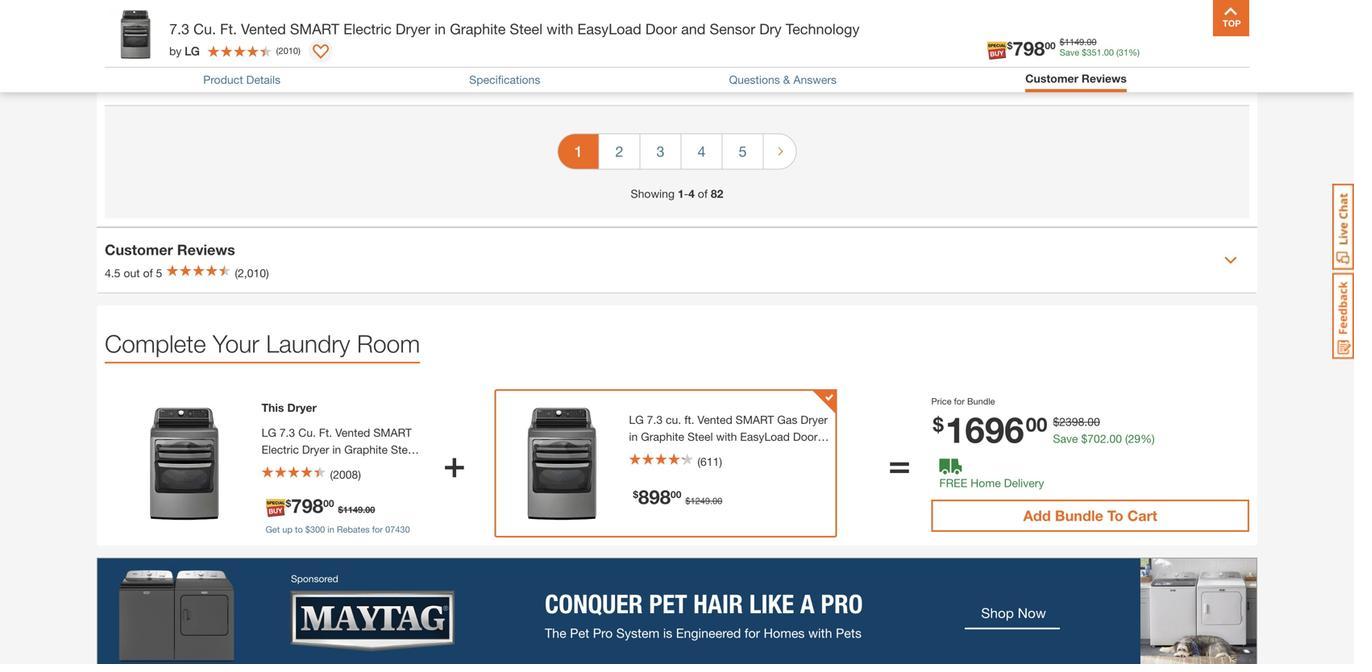 Task type: locate. For each thing, give the bounding box(es) containing it.
1 horizontal spatial 798
[[1013, 37, 1045, 60]]

dryer
[[396, 20, 431, 37], [287, 401, 317, 415], [801, 413, 828, 427], [302, 443, 329, 456]]

door up $ 1149 . 00
[[338, 460, 363, 473]]

door
[[646, 20, 677, 37], [793, 430, 818, 444], [338, 460, 363, 473]]

$ 798 00 up $300
[[286, 494, 334, 517]]

2 horizontal spatial dry
[[759, 20, 782, 37]]

with down this
[[262, 460, 282, 473]]

( 611 )
[[698, 455, 722, 469]]

0 vertical spatial reviews
[[1082, 72, 1127, 85]]

2398
[[1059, 415, 1085, 429]]

for right price
[[954, 396, 965, 407]]

0 horizontal spatial bundle
[[967, 396, 995, 407]]

0 vertical spatial 4
[[698, 143, 706, 160]]

0 vertical spatial dry
[[759, 20, 782, 37]]

get up to $300 in  rebates for 07430 button
[[266, 522, 410, 535]]

display image
[[313, 44, 329, 60]]

0 horizontal spatial 1149
[[343, 505, 363, 515]]

for
[[954, 396, 965, 407], [372, 525, 383, 535]]

add
[[1023, 507, 1051, 525]]

on
[[277, 45, 293, 62]]

in inside button
[[328, 525, 334, 535]]

1 horizontal spatial customer
[[1026, 72, 1079, 85]]

customer reviews
[[1026, 72, 1127, 85], [105, 241, 235, 259]]

( right 702
[[1125, 432, 1128, 446]]

graphite up 2008
[[344, 443, 388, 456]]

caret image
[[1225, 254, 1237, 267]]

in up 2008
[[332, 443, 341, 456]]

green delivery truck icon image
[[940, 459, 962, 475]]

customer down $ 1149 . 00 save $ 351 . 00 ( 31 %)
[[1026, 72, 1079, 85]]

0 vertical spatial easyload
[[578, 20, 642, 37]]

graphite down 'cu.'
[[641, 430, 684, 444]]

product details
[[203, 73, 281, 86]]

smart inside 7.3 cu. ft. vented smart electric dryer in graphite steel with easyload door and sensor dry technology
[[373, 426, 412, 440]]

1 vertical spatial 1149
[[343, 505, 363, 515]]

is up "specifications"
[[483, 45, 493, 62]]

steel up "specifications"
[[510, 20, 543, 37]]

1 vertical spatial electric
[[262, 443, 299, 456]]

bundle up 1696
[[967, 396, 995, 407]]

of
[[698, 187, 708, 200], [143, 267, 153, 280]]

0 vertical spatial $ 798 00
[[1007, 37, 1056, 60]]

1149 left 351
[[1065, 37, 1085, 47]]

( left low
[[276, 46, 278, 56]]

lg image
[[500, 403, 621, 524]]

this
[[262, 401, 284, 415]]

0 vertical spatial customer
[[1026, 72, 1079, 85]]

1 horizontal spatial is
[[687, 45, 697, 62]]

vented up on at the left top of the page
[[241, 20, 286, 37]]

1 right showing on the left of page
[[678, 187, 684, 200]]

1 is from the left
[[483, 45, 493, 62]]

0 horizontal spatial ft.
[[220, 20, 237, 37]]

1 vertical spatial for
[[372, 525, 383, 535]]

1 vertical spatial save
[[1053, 432, 1078, 446]]

steel left +
[[391, 443, 416, 456]]

can
[[132, 45, 159, 62]]

1 horizontal spatial dry
[[690, 447, 707, 460]]

16,
[[190, 74, 206, 87]]

1 horizontal spatial 1149
[[1065, 37, 1085, 47]]

sensor inside 7.3 cu. ft. vented smart gas dryer in graphite steel with easyload door and sensor dry technology
[[651, 447, 687, 460]]

5 right 4 link
[[739, 143, 747, 160]]

room
[[357, 329, 420, 358]]

798 up $300
[[291, 494, 323, 517]]

%) inside $ 1149 . 00 save $ 351 . 00 ( 31 %)
[[1129, 47, 1140, 58]]

electric up the setting?
[[343, 20, 392, 37]]

7.3 down this dryer
[[280, 426, 295, 440]]

0 horizontal spatial smart
[[290, 20, 339, 37]]

steel inside 7.3 cu. ft. vented smart gas dryer in graphite steel with easyload door and sensor dry technology
[[688, 430, 713, 444]]

steel inside 7.3 cu. ft. vented smart electric dryer in graphite steel with easyload door and sensor dry technology
[[391, 443, 416, 456]]

bundle
[[967, 396, 995, 407], [1055, 507, 1104, 525]]

0 horizontal spatial %)
[[1129, 47, 1140, 58]]

cu.
[[193, 20, 216, 37], [298, 426, 316, 440]]

1 horizontal spatial ft.
[[319, 426, 332, 440]]

1 vertical spatial door
[[793, 430, 818, 444]]

specifications button
[[469, 73, 540, 86], [469, 73, 540, 86]]

4
[[698, 143, 706, 160], [689, 187, 695, 200]]

1 vertical spatial 1
[[678, 187, 684, 200]]

ft.
[[684, 413, 695, 427]]

vented
[[241, 20, 286, 37], [698, 413, 733, 427], [335, 426, 370, 440]]

customer up 4.5 out of 5
[[105, 241, 173, 259]]

1 horizontal spatial technology
[[710, 447, 768, 460]]

1696
[[946, 408, 1024, 451]]

1 horizontal spatial easyload
[[578, 20, 642, 37]]

navigation
[[557, 122, 797, 186]]

of right out
[[143, 267, 153, 280]]

to
[[295, 525, 303, 535]]

0 vertical spatial %)
[[1129, 47, 1140, 58]]

2 horizontal spatial )
[[719, 455, 722, 469]]

00
[[1087, 37, 1097, 47], [1045, 40, 1056, 51], [1104, 47, 1114, 58], [1026, 413, 1048, 436], [1088, 415, 1100, 429], [1110, 432, 1122, 446], [671, 489, 682, 500], [713, 496, 723, 506], [323, 498, 334, 509], [365, 505, 375, 515]]

1 horizontal spatial door
[[646, 20, 677, 37]]

easyload up heat,
[[578, 20, 642, 37]]

questions element
[[105, 0, 1250, 106]]

5 right out
[[156, 267, 162, 280]]

0 horizontal spatial customer reviews
[[105, 241, 235, 259]]

%)
[[1129, 47, 1140, 58], [1141, 432, 1155, 446]]

sensor down 'cu.'
[[651, 447, 687, 460]]

(
[[276, 46, 278, 56], [1117, 47, 1119, 58], [1125, 432, 1128, 446], [698, 455, 701, 469], [330, 468, 333, 481]]

1 always from the left
[[497, 45, 542, 62]]

navigation containing 2
[[557, 122, 797, 186]]

product details button
[[203, 73, 281, 86], [203, 73, 281, 86]]

1149
[[1065, 37, 1085, 47], [343, 505, 363, 515]]

351
[[1087, 47, 1102, 58]]

1 horizontal spatial smart
[[373, 426, 412, 440]]

0 horizontal spatial dry
[[300, 477, 318, 490]]

%) inside $ 1696 00 $ 2398 . 00 save $ 702 . 00 ( 29 %)
[[1141, 432, 1155, 446]]

0 horizontal spatial technology
[[321, 477, 378, 490]]

and inside 7.3 cu. ft. vented smart electric dryer in graphite steel with easyload door and sensor dry technology
[[366, 460, 385, 473]]

door down gas at the right of the page
[[793, 430, 818, 444]]

.
[[1085, 37, 1087, 47], [1102, 47, 1104, 58], [1085, 415, 1088, 429], [1107, 432, 1110, 446], [710, 496, 713, 506], [363, 505, 365, 515]]

dryer right gas at the right of the page
[[801, 413, 828, 427]]

for left 07430
[[372, 525, 383, 535]]

lg for 7.3 cu. ft. vented smart gas dryer in graphite steel with easyload door and sensor dry technology
[[629, 413, 644, 427]]

&
[[783, 73, 790, 86]]

0 horizontal spatial cu.
[[193, 20, 216, 37]]

dryer down this dryer
[[302, 443, 329, 456]]

dry up no
[[759, 20, 782, 37]]

798
[[1013, 37, 1045, 60], [291, 494, 323, 517]]

1149 inside $ 1149 . 00 save $ 351 . 00 ( 31 %)
[[1065, 37, 1085, 47]]

( for ( 611 )
[[698, 455, 701, 469]]

cu. down this dryer
[[298, 426, 316, 440]]

dryer up speed
[[396, 20, 431, 37]]

1 vertical spatial %)
[[1141, 432, 1155, 446]]

by lg
[[169, 44, 200, 57]]

1 horizontal spatial cu.
[[298, 426, 316, 440]]

customer reviews button
[[1026, 72, 1127, 88], [1026, 72, 1127, 85]]

your
[[213, 329, 259, 358]]

( inside $ 1696 00 $ 2398 . 00 save $ 702 . 00 ( 29 %)
[[1125, 432, 1128, 446]]

0 horizontal spatial vented
[[241, 20, 286, 37]]

sensor up no
[[710, 20, 755, 37]]

dry left 2008
[[300, 477, 318, 490]]

0 vertical spatial cu.
[[193, 20, 216, 37]]

rebates
[[337, 525, 370, 535]]

$ 798 00 for $ 1149 . 00 save $ 351 . 00 ( 31 %)
[[1007, 37, 1056, 60]]

heat,
[[578, 45, 610, 62]]

2 horizontal spatial easyload
[[740, 430, 790, 444]]

dry inside 7.3 cu. ft. vented smart gas dryer in graphite steel with easyload door and sensor dry technology
[[690, 447, 707, 460]]

of left 82
[[698, 187, 708, 200]]

answer
[[1142, 57, 1196, 74]]

2 vertical spatial technology
[[321, 477, 378, 490]]

home
[[971, 477, 1001, 490]]

0 horizontal spatial graphite
[[344, 443, 388, 456]]

0 horizontal spatial $ 798 00
[[286, 494, 334, 517]]

dry right the air
[[662, 45, 683, 62]]

0 vertical spatial bundle
[[967, 396, 995, 407]]

. inside $ 898 00 $ 1249 . 00
[[710, 496, 713, 506]]

1 horizontal spatial 1
[[1129, 57, 1138, 74]]

2 horizontal spatial steel
[[688, 430, 713, 444]]

sensor up get
[[262, 477, 297, 490]]

2 vertical spatial dry
[[300, 477, 318, 490]]

1 horizontal spatial $ 798 00
[[1007, 37, 1056, 60]]

0 vertical spatial save
[[1060, 47, 1080, 58]]

7.3 inside 7.3 cu. ft. vented smart gas dryer in graphite steel with easyload door and sensor dry technology
[[647, 413, 663, 427]]

1 vertical spatial bundle
[[1055, 507, 1104, 525]]

door up the air
[[646, 20, 677, 37]]

2 vertical spatial with
[[262, 460, 282, 473]]

dry down 'ft.'
[[690, 447, 707, 460]]

0 horizontal spatial )
[[298, 46, 301, 56]]

in up $ 898 00 $ 1249 . 00
[[629, 430, 638, 444]]

4 inside navigation
[[698, 143, 706, 160]]

technology
[[786, 20, 860, 37], [710, 447, 768, 460], [321, 477, 378, 490]]

798 left 351
[[1013, 37, 1045, 60]]

4 left 82
[[689, 187, 695, 200]]

customer reviews down 351
[[1026, 72, 1127, 85]]

798 for $ 1149 . 00 save $ 351 . 00 ( 31 %)
[[1013, 37, 1045, 60]]

0 horizontal spatial door
[[338, 460, 363, 473]]

and
[[681, 20, 706, 37], [614, 45, 638, 62], [629, 447, 648, 460], [366, 460, 385, 473]]

save inside $ 1149 . 00 save $ 351 . 00 ( 31 %)
[[1060, 47, 1080, 58]]

1 horizontal spatial sensor
[[651, 447, 687, 460]]

2 horizontal spatial technology
[[786, 20, 860, 37]]

lg
[[185, 44, 200, 57], [629, 413, 644, 427], [262, 426, 276, 440]]

dry
[[252, 45, 273, 62], [458, 45, 479, 62], [662, 45, 683, 62]]

1249
[[690, 496, 710, 506]]

( right 351
[[1117, 47, 1119, 58]]

bundle left to
[[1055, 507, 1104, 525]]

reviews up (2,010) at the top left
[[177, 241, 235, 259]]

0 horizontal spatial is
[[483, 45, 493, 62]]

questions & answers
[[729, 73, 837, 86]]

cart
[[1128, 507, 1158, 525]]

7.3
[[169, 20, 189, 37], [647, 413, 663, 427], [280, 426, 295, 440]]

(2,010)
[[235, 267, 269, 280]]

7.3 left 'cu.'
[[647, 413, 663, 427]]

2 horizontal spatial graphite
[[641, 430, 684, 444]]

1 vertical spatial 5
[[156, 267, 162, 280]]

$ 798 00 left 351
[[1007, 37, 1056, 60]]

reviews down 351
[[1082, 72, 1127, 85]]

dryer inside 7.3 cu. ft. vented smart gas dryer in graphite steel with easyload door and sensor dry technology
[[801, 413, 828, 427]]

7.3 inside 7.3 cu. ft. vented smart electric dryer in graphite steel with easyload door and sensor dry technology
[[280, 426, 295, 440]]

1 horizontal spatial bundle
[[1055, 507, 1104, 525]]

with
[[547, 20, 574, 37], [716, 430, 737, 444], [262, 460, 282, 473]]

with inside 7.3 cu. ft. vented smart electric dryer in graphite steel with easyload door and sensor dry technology
[[262, 460, 282, 473]]

vented right 'ft.'
[[698, 413, 733, 427]]

this dryer
[[262, 401, 317, 415]]

to
[[1108, 507, 1124, 525]]

electric
[[343, 20, 392, 37], [262, 443, 299, 456]]

ft. up ( 2008 )
[[319, 426, 332, 440]]

always left no
[[701, 45, 746, 62]]

with up high
[[547, 20, 574, 37]]

easyload down gas at the right of the page
[[740, 430, 790, 444]]

1149 up rebates
[[343, 505, 363, 515]]

( for ( 2008 )
[[330, 468, 333, 481]]

7.3 cu. ft. vented smart electric dryer in graphite steel with easyload door and sensor dry technology up high
[[169, 20, 860, 37]]

%) right 702
[[1141, 432, 1155, 446]]

$ 898 00 $ 1249 . 00
[[633, 485, 723, 508]]

0 horizontal spatial steel
[[391, 443, 416, 456]]

$ 1149 . 00
[[338, 505, 375, 515]]

in right $300
[[328, 525, 334, 535]]

( up get up to $300 in  rebates for 07430 button
[[330, 468, 333, 481]]

save left 351
[[1060, 47, 1080, 58]]

vented up 2008
[[335, 426, 370, 440]]

ft.
[[220, 20, 237, 37], [319, 426, 332, 440]]

cu. up manually
[[193, 20, 216, 37]]

2 horizontal spatial door
[[793, 430, 818, 444]]

lg right the by
[[185, 44, 200, 57]]

delivery
[[1004, 477, 1044, 490]]

easyload inside 7.3 cu. ft. vented smart gas dryer in graphite steel with easyload door and sensor dry technology
[[740, 430, 790, 444]]

always up "specifications"
[[497, 45, 542, 62]]

1 vertical spatial reviews
[[177, 241, 235, 259]]

complete your laundry room
[[105, 329, 420, 358]]

steel down 'ft.'
[[688, 430, 713, 444]]

graphite up q: can you manually dry on low heat setting? speed dry is always high heat, and air dry is always no heat.
[[450, 20, 506, 37]]

2 vertical spatial easyload
[[286, 460, 335, 473]]

electric down this
[[262, 443, 299, 456]]

ft. up manually
[[220, 20, 237, 37]]

7.3 up the by
[[169, 20, 189, 37]]

dryer inside 7.3 cu. ft. vented smart electric dryer in graphite steel with easyload door and sensor dry technology
[[302, 443, 329, 456]]

1 horizontal spatial graphite
[[450, 20, 506, 37]]

price
[[932, 396, 952, 407]]

1 vertical spatial customer
[[105, 241, 173, 259]]

high
[[546, 45, 574, 62]]

cu. inside 7.3 cu. ft. vented smart electric dryer in graphite steel with easyload door and sensor dry technology
[[298, 426, 316, 440]]

1 vertical spatial 798
[[291, 494, 323, 517]]

1 vertical spatial cu.
[[298, 426, 316, 440]]

2 vertical spatial sensor
[[262, 477, 297, 490]]

2 horizontal spatial with
[[716, 430, 737, 444]]

7.3 cu. ft. vented smart electric dryer in graphite steel with easyload door and sensor dry technology
[[169, 20, 860, 37], [262, 426, 416, 490]]

vented inside 7.3 cu. ft. vented smart electric dryer in graphite steel with easyload door and sensor dry technology
[[335, 426, 370, 440]]

82
[[711, 187, 723, 200]]

0 horizontal spatial with
[[262, 460, 282, 473]]

2 always from the left
[[701, 45, 746, 62]]

7.3 cu. ft. vented smart electric dryer in graphite steel with easyload door and sensor dry technology up $ 1149 . 00
[[262, 426, 416, 490]]

door inside 7.3 cu. ft. vented smart electric dryer in graphite steel with easyload door and sensor dry technology
[[338, 460, 363, 473]]

customer reviews up 4.5 out of 5
[[105, 241, 235, 259]]

4 right 3
[[698, 143, 706, 160]]

and inside 7.3 cu. ft. vented smart gas dryer in graphite steel with easyload door and sensor dry technology
[[629, 447, 648, 460]]

0 vertical spatial electric
[[343, 20, 392, 37]]

0 vertical spatial customer reviews
[[1026, 72, 1127, 85]]

1 right 31
[[1129, 57, 1138, 74]]

2 horizontal spatial smart
[[736, 413, 774, 427]]

2 horizontal spatial vented
[[698, 413, 733, 427]]

1 vertical spatial with
[[716, 430, 737, 444]]

save
[[1060, 47, 1080, 58], [1053, 432, 1078, 446]]

1 horizontal spatial of
[[698, 187, 708, 200]]

1 vertical spatial technology
[[710, 447, 768, 460]]

1 vertical spatial ft.
[[319, 426, 332, 440]]

nov
[[167, 74, 187, 87]]

lg down this
[[262, 426, 276, 440]]

3 link
[[640, 134, 681, 169]]

easyload down this dryer
[[286, 460, 335, 473]]

is right the air
[[687, 45, 697, 62]]

0 vertical spatial door
[[646, 20, 677, 37]]

you
[[163, 45, 186, 62]]

$ 1149 . 00 save $ 351 . 00 ( 31 %)
[[1060, 37, 1140, 58]]

1 vertical spatial easyload
[[740, 430, 790, 444]]

1 vertical spatial sensor
[[651, 447, 687, 460]]

lg left 'cu.'
[[629, 413, 644, 427]]

save inside $ 1696 00 $ 2398 . 00 save $ 702 . 00 ( 29 %)
[[1053, 432, 1078, 446]]

%) left the answer
[[1129, 47, 1140, 58]]

5 inside navigation
[[739, 143, 747, 160]]

save down 2398
[[1053, 432, 1078, 446]]

0 vertical spatial with
[[547, 20, 574, 37]]

0 vertical spatial 1149
[[1065, 37, 1085, 47]]

with up ( 611 )
[[716, 430, 737, 444]]

1 horizontal spatial dry
[[458, 45, 479, 62]]

setting?
[[356, 45, 408, 62]]

( up 1249
[[698, 455, 701, 469]]

in
[[435, 20, 446, 37], [629, 430, 638, 444], [332, 443, 341, 456], [328, 525, 334, 535]]

1 vertical spatial 4
[[689, 187, 695, 200]]

0 vertical spatial technology
[[786, 20, 860, 37]]

dry right speed
[[458, 45, 479, 62]]

0 horizontal spatial customer
[[105, 241, 173, 259]]

0 horizontal spatial 798
[[291, 494, 323, 517]]

5
[[739, 143, 747, 160], [156, 267, 162, 280]]

0 horizontal spatial dry
[[252, 45, 273, 62]]

) for ( 2008 )
[[358, 468, 361, 481]]

0 horizontal spatial easyload
[[286, 460, 335, 473]]

dry left on at the left top of the page
[[252, 45, 273, 62]]

2 horizontal spatial 7.3
[[647, 413, 663, 427]]



Task type: vqa. For each thing, say whether or not it's contained in the screenshot.
Choice
no



Task type: describe. For each thing, give the bounding box(es) containing it.
1149 for $ 1149 . 00 save $ 351 . 00 ( 31 %)
[[1065, 37, 1085, 47]]

graphite inside 7.3 cu. ft. vented smart gas dryer in graphite steel with easyload door and sensor dry technology
[[641, 430, 684, 444]]

$ 798 00 for .
[[286, 494, 334, 517]]

showing
[[631, 187, 675, 200]]

0 horizontal spatial 7.3
[[169, 20, 189, 37]]

702
[[1088, 432, 1107, 446]]

free home delivery
[[940, 477, 1044, 490]]

laundry
[[266, 329, 350, 358]]

low
[[297, 45, 320, 62]]

specifications
[[469, 73, 540, 86]]

2 horizontal spatial sensor
[[710, 20, 755, 37]]

air
[[642, 45, 658, 62]]

technology inside 7.3 cu. ft. vented smart electric dryer in graphite steel with easyload door and sensor dry technology
[[321, 477, 378, 490]]

details
[[246, 73, 281, 86]]

answers
[[794, 73, 837, 86]]

1 vertical spatial 7.3 cu. ft. vented smart electric dryer in graphite steel with easyload door and sensor dry technology
[[262, 426, 416, 490]]

898
[[638, 485, 671, 508]]

vented inside 7.3 cu. ft. vented smart gas dryer in graphite steel with easyload door and sensor dry technology
[[698, 413, 733, 427]]

in up speed
[[435, 20, 446, 37]]

door inside 7.3 cu. ft. vented smart gas dryer in graphite steel with easyload door and sensor dry technology
[[793, 430, 818, 444]]

0 vertical spatial ft.
[[220, 20, 237, 37]]

speed
[[412, 45, 454, 62]]

heat
[[324, 45, 352, 62]]

2023
[[209, 74, 234, 87]]

4.5 out of 5
[[105, 267, 162, 280]]

611
[[701, 455, 719, 469]]

sensor inside 7.3 cu. ft. vented smart electric dryer in graphite steel with easyload door and sensor dry technology
[[262, 477, 297, 490]]

3
[[657, 143, 665, 160]]

add bundle to cart button
[[932, 500, 1250, 532]]

+
[[444, 442, 465, 485]]

0 horizontal spatial reviews
[[177, 241, 235, 259]]

1 vertical spatial of
[[143, 267, 153, 280]]

0 horizontal spatial 4
[[689, 187, 695, 200]]

top button
[[1213, 0, 1250, 36]]

easyload inside 7.3 cu. ft. vented smart electric dryer in graphite steel with easyload door and sensor dry technology
[[286, 460, 335, 473]]

technology inside 7.3 cu. ft. vented smart gas dryer in graphite steel with easyload door and sensor dry technology
[[710, 447, 768, 460]]

1 horizontal spatial steel
[[510, 20, 543, 37]]

add bundle to cart
[[1023, 507, 1158, 525]]

( inside $ 1149 . 00 save $ 351 . 00 ( 31 %)
[[1117, 47, 1119, 58]]

no
[[750, 45, 766, 62]]

0 vertical spatial of
[[698, 187, 708, 200]]

0 horizontal spatial 5
[[156, 267, 162, 280]]

cu.
[[666, 413, 681, 427]]

( for ( 2010 )
[[276, 46, 278, 56]]

get up to $300 in  rebates for 07430
[[266, 525, 410, 535]]

0 vertical spatial for
[[954, 396, 965, 407]]

by
[[169, 44, 182, 57]]

) for ( 611 )
[[719, 455, 722, 469]]

( 2010 )
[[276, 46, 301, 56]]

electric inside 7.3 cu. ft. vented smart electric dryer in graphite steel with easyload door and sensor dry technology
[[262, 443, 299, 456]]

4 link
[[682, 134, 722, 169]]

0 horizontal spatial 1
[[678, 187, 684, 200]]

smart inside 7.3 cu. ft. vented smart gas dryer in graphite steel with easyload door and sensor dry technology
[[736, 413, 774, 427]]

2 is from the left
[[687, 45, 697, 62]]

07430
[[385, 525, 410, 535]]

out
[[124, 267, 140, 280]]

lg for 7.3 cu. ft. vented smart electric dryer in graphite steel with easyload door and sensor dry technology
[[262, 426, 276, 440]]

( 2008 )
[[330, 468, 361, 481]]

q:
[[113, 45, 128, 62]]

798 for .
[[291, 494, 323, 517]]

complete
[[105, 329, 206, 358]]

up
[[282, 525, 293, 535]]

dry inside 7.3 cu. ft. vented smart electric dryer in graphite steel with easyload door and sensor dry technology
[[300, 477, 318, 490]]

1 dry from the left
[[252, 45, 273, 62]]

$ 1696 00 $ 2398 . 00 save $ 702 . 00 ( 29 %)
[[933, 408, 1155, 451]]

1 answer
[[1129, 57, 1196, 74]]

live chat image
[[1333, 184, 1354, 270]]

2008
[[333, 468, 358, 481]]

ft. inside 7.3 cu. ft. vented smart electric dryer in graphite steel with easyload door and sensor dry technology
[[319, 426, 332, 440]]

for inside get up to $300 in  rebates for 07430 button
[[372, 525, 383, 535]]

questions
[[729, 73, 780, 86]]

1149 for $ 1149 . 00
[[343, 505, 363, 515]]

7.3 cu. ft. vented smart gas dryer in graphite steel with easyload door and sensor dry technology
[[629, 413, 828, 460]]

dryer right this
[[287, 401, 317, 415]]

2
[[615, 143, 624, 160]]

product
[[203, 73, 243, 86]]

1 inside 'questions' element
[[1129, 57, 1138, 74]]

1 vertical spatial customer reviews
[[105, 241, 235, 259]]

in inside 7.3 cu. ft. vented smart electric dryer in graphite steel with easyload door and sensor dry technology
[[332, 443, 341, 456]]

get
[[266, 525, 280, 535]]

product image image
[[109, 8, 161, 60]]

31
[[1119, 47, 1129, 58]]

0 vertical spatial 7.3 cu. ft. vented smart electric dryer in graphite steel with easyload door and sensor dry technology
[[169, 20, 860, 37]]

heat.
[[770, 45, 803, 62]]

3 dry from the left
[[662, 45, 683, 62]]

in inside 7.3 cu. ft. vented smart gas dryer in graphite steel with easyload door and sensor dry technology
[[629, 430, 638, 444]]

2 dry from the left
[[458, 45, 479, 62]]

$300
[[305, 525, 325, 535]]

free
[[940, 477, 968, 490]]

q: can you manually dry on low heat setting? speed dry is always high heat, and air dry is always no heat.
[[113, 45, 803, 62]]

0 horizontal spatial lg
[[185, 44, 200, 57]]

2010
[[278, 46, 298, 56]]

) for ( 2010 )
[[298, 46, 301, 56]]

feedback link image
[[1333, 272, 1354, 360]]

5 link
[[723, 134, 763, 169]]

1 horizontal spatial customer reviews
[[1026, 72, 1127, 85]]

1 horizontal spatial electric
[[343, 20, 392, 37]]

nov 16, 2023
[[167, 74, 234, 87]]

4.5
[[105, 267, 120, 280]]

and inside 'questions' element
[[614, 45, 638, 62]]

29
[[1128, 432, 1141, 446]]

showing 1 - 4 of 82
[[631, 187, 723, 200]]

gas
[[777, 413, 798, 427]]

2 link
[[599, 134, 640, 169]]

price for bundle
[[932, 396, 995, 407]]

manually
[[190, 45, 248, 62]]

-
[[684, 187, 689, 200]]

with inside 7.3 cu. ft. vented smart gas dryer in graphite steel with easyload door and sensor dry technology
[[716, 430, 737, 444]]

=
[[889, 442, 910, 485]]

7.3 cu. ft. vented smart electric dryer in graphite steel with easyload door and sensor dry technology image
[[123, 403, 244, 524]]

bundle inside button
[[1055, 507, 1104, 525]]



